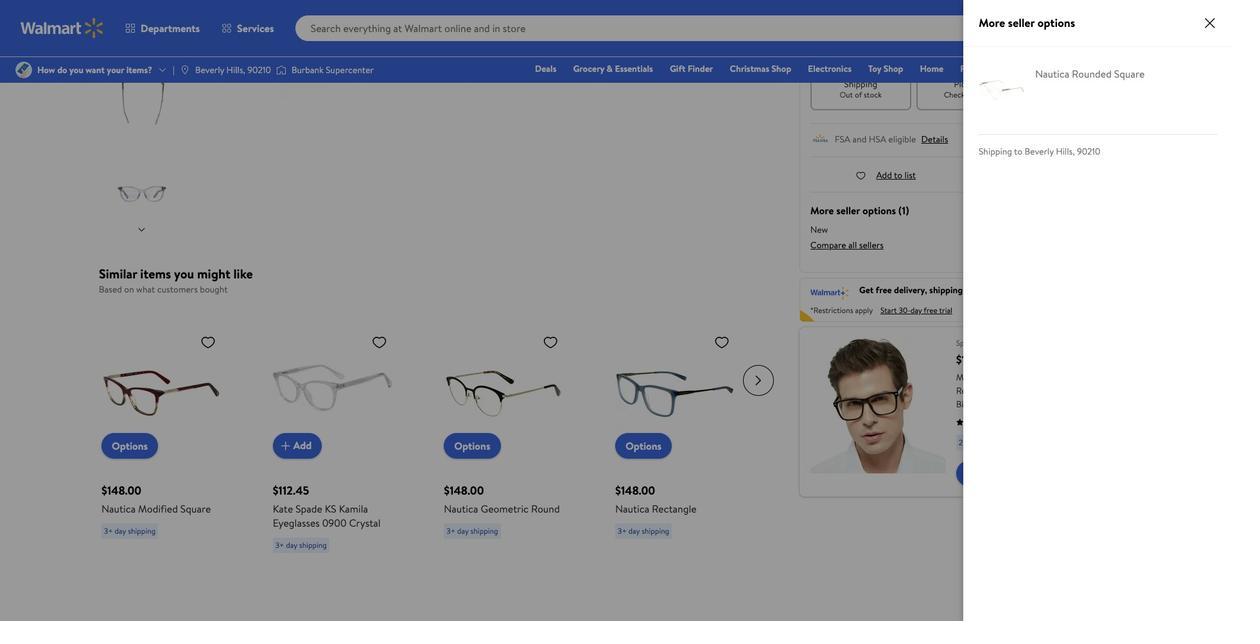Task type: vqa. For each thing, say whether or not it's contained in the screenshot.
The Bronze
no



Task type: describe. For each thing, give the bounding box(es) containing it.
day down 4.0 in the right of the page
[[966, 438, 977, 449]]

$112.45 kate spade ks kamila eyeglasses 0900 crystal
[[273, 483, 381, 530]]

face
[[971, 398, 989, 411]]

add for add
[[293, 439, 312, 453]]

gift cards link
[[1001, 62, 1053, 76]]

(black,
[[1012, 412, 1038, 425]]

3+ for $148.00 nautica rectangle
[[618, 526, 627, 537]]

round
[[531, 502, 560, 516]]

square inside $148.00 nautica modified square
[[180, 502, 211, 516]]

home link
[[914, 62, 949, 76]]

check
[[944, 89, 965, 100]]

fashion
[[960, 62, 990, 75]]

*restrictions
[[810, 305, 853, 316]]

electronics link
[[802, 62, 857, 76]]

nearby
[[967, 89, 990, 100]]

similar items you might like based on what customers bought
[[99, 265, 253, 296]]

seller for more seller options (1) new compare all sellers
[[836, 203, 860, 217]]

what
[[136, 283, 155, 296]]

how
[[810, 26, 833, 42]]

add to list button
[[856, 169, 916, 181]]

one debit
[[1114, 62, 1157, 75]]

to for shipping
[[1014, 145, 1023, 158]]

men
[[1020, 385, 1038, 398]]

hills,
[[1056, 145, 1075, 158]]

modified
[[138, 502, 178, 516]]

electronics
[[808, 62, 852, 75]]

shipping inside banner
[[929, 284, 963, 297]]

finder
[[688, 62, 713, 75]]

more seller options (1) new compare all sellers
[[810, 203, 909, 251]]

day for $148.00 nautica geometric round
[[457, 526, 469, 537]]

to for add
[[894, 169, 903, 181]]

2.25
[[1062, 398, 1078, 411]]

might
[[197, 265, 230, 283]]

essentials
[[615, 62, 653, 75]]

nautica rounded square - image 5 of 8 image
[[105, 138, 180, 213]]

nautica inside more seller options dialog
[[1035, 67, 1070, 81]]

reading
[[956, 385, 988, 398]]

nautica for $148.00 nautica modified square
[[101, 502, 136, 516]]

nautica rounded square
[[1035, 67, 1145, 81]]

next image image
[[136, 225, 147, 235]]

kamila
[[339, 502, 368, 516]]

3+ day shipping for $148.00 nautica modified square
[[104, 526, 156, 537]]

kate
[[273, 502, 293, 516]]

registry link
[[1058, 62, 1103, 76]]

$148.00 for $148.00 nautica geometric round
[[444, 483, 484, 499]]

options link for $148.00 nautica geometric round
[[444, 433, 501, 459]]

out
[[840, 89, 853, 100]]

deals link
[[529, 62, 562, 76]]

1.75
[[1032, 398, 1046, 411]]

based
[[99, 283, 122, 296]]

geometric
[[481, 502, 529, 516]]

fsa and hsa eligible details
[[835, 133, 948, 146]]

nautica rounded square - image 4 of 8 image
[[105, 55, 180, 130]]

more*
[[982, 284, 1006, 297]]

more seller options
[[979, 15, 1075, 31]]

crystal
[[349, 516, 381, 530]]

grocery & essentials
[[573, 62, 653, 75]]

details
[[921, 133, 948, 146]]

4 product group from the left
[[615, 303, 758, 589]]

$148.00 for $148.00 nautica rectangle
[[615, 483, 655, 499]]

1.5
[[1020, 398, 1029, 411]]

day inside get free delivery, shipping and more* banner
[[911, 305, 922, 316]]

4.0
[[970, 412, 982, 425]]

oversized
[[1040, 385, 1079, 398]]

gift cards
[[1007, 62, 1047, 75]]

nautica geometric round image
[[444, 329, 564, 449]]

(1)
[[899, 203, 909, 217]]

sponsored
[[956, 338, 991, 349]]

add to favorites list, nautica geometric round image
[[543, 334, 558, 350]]

pickup
[[954, 78, 980, 91]]

add to favorites list, kate spade ks kamila eyeglasses 0900 crystal image
[[372, 334, 387, 350]]

$148.00 nautica geometric round
[[444, 483, 560, 516]]

$16.99
[[956, 352, 987, 368]]

$148.00 for $148.00 nautica modified square
[[101, 483, 141, 499]]

8 button
[[1182, 13, 1223, 44]]

90210
[[1077, 145, 1101, 158]]

gift finder link
[[664, 62, 719, 76]]

$112.45
[[273, 483, 309, 499]]

christmas shop
[[730, 62, 791, 75]]

1 product group from the left
[[101, 303, 245, 589]]

delivery,
[[894, 284, 927, 297]]

gift for gift finder
[[670, 62, 686, 75]]

intent image for delivery image
[[1063, 57, 1083, 77]]

intent image for shipping image
[[851, 57, 871, 77]]

add to favorites list, nautica rectangle image
[[714, 334, 730, 350]]

$148.00 nautica rectangle
[[615, 483, 697, 516]]

add to favorites list, nautica modified square image
[[200, 334, 216, 350]]

more for more seller options (1) new compare all sellers
[[810, 203, 834, 217]]

bought
[[200, 283, 228, 296]]

get free delivery, shipping and more*
[[859, 284, 1006, 297]]

3+ for $148.00 nautica geometric round
[[447, 526, 455, 537]]

fashion link
[[955, 62, 996, 76]]

0 horizontal spatial and
[[853, 133, 867, 146]]

compare all sellers button
[[810, 239, 884, 251]]

2.75
[[1094, 398, 1110, 411]]

fsa
[[835, 133, 851, 146]]

nautica for $148.00 nautica geometric round
[[444, 502, 478, 516]]

nautica for $148.00 nautica rectangle
[[615, 502, 650, 516]]

and inside get free delivery, shipping and more* banner
[[965, 284, 979, 297]]

nautica rectangle image
[[615, 329, 735, 449]]

of
[[855, 89, 862, 100]]

intent image for pickup image
[[957, 57, 977, 77]]

close panel image
[[1202, 15, 1218, 31]]

sponsored $16.99 mare azzuro extra large square reading glasses men oversized readers big face 1.0 1.25 1.5 1.75 2.0 2.25 2.5 2.75 3.0 3.5 4.0 5.0 6.0 (black, 2.00)
[[956, 338, 1124, 425]]

shipping to beverly hills, 90210
[[979, 145, 1101, 158]]

one
[[1114, 62, 1133, 75]]

gift finder
[[670, 62, 713, 75]]

add for add to list
[[876, 169, 892, 181]]



Task type: locate. For each thing, give the bounding box(es) containing it.
add left list on the top right of the page
[[876, 169, 892, 181]]

0 vertical spatial square
[[1114, 67, 1145, 81]]

$148.00 inside $148.00 nautica modified square
[[101, 483, 141, 499]]

$148.00 nautica modified square
[[101, 483, 211, 516]]

toy shop link
[[863, 62, 909, 76]]

1 horizontal spatial $148.00
[[444, 483, 484, 499]]

day for $148.00 nautica rectangle
[[628, 526, 640, 537]]

1 vertical spatial square
[[1067, 371, 1094, 384]]

options link up $148.00 nautica geometric round
[[444, 433, 501, 459]]

shop for toy shop
[[884, 62, 903, 75]]

1 vertical spatial more
[[810, 203, 834, 217]]

product group containing $112.45
[[273, 303, 416, 589]]

2.0
[[1048, 398, 1060, 411]]

2 gift from the left
[[1007, 62, 1023, 75]]

1 vertical spatial add
[[293, 439, 312, 453]]

1 shop from the left
[[772, 62, 791, 75]]

1 horizontal spatial more
[[979, 15, 1005, 31]]

0900
[[322, 516, 347, 530]]

30-
[[899, 305, 911, 316]]

1 vertical spatial you
[[174, 265, 194, 283]]

on
[[124, 283, 134, 296]]

day for $112.45 kate spade ks kamila eyeglasses 0900 crystal
[[286, 540, 297, 551]]

list
[[905, 169, 916, 181]]

extra
[[1020, 371, 1041, 384]]

seller
[[1008, 15, 1035, 31], [836, 203, 860, 217]]

0 horizontal spatial to
[[894, 169, 903, 181]]

2 horizontal spatial options link
[[615, 433, 672, 459]]

you up the customers
[[174, 265, 194, 283]]

more inside more seller options (1) new compare all sellers
[[810, 203, 834, 217]]

1 vertical spatial to
[[894, 169, 903, 181]]

3 options link from the left
[[615, 433, 672, 459]]

6.0
[[998, 412, 1010, 425]]

0 horizontal spatial square
[[180, 502, 211, 516]]

square up readers
[[1067, 371, 1094, 384]]

1 vertical spatial shipping
[[979, 145, 1012, 158]]

1 vertical spatial and
[[965, 284, 979, 297]]

to left list on the top right of the page
[[894, 169, 903, 181]]

options up $148.00 nautica modified square
[[112, 439, 148, 453]]

3+ for $148.00 nautica modified square
[[104, 526, 113, 537]]

3+ day shipping down modified
[[104, 526, 156, 537]]

seller inside more seller options (1) new compare all sellers
[[836, 203, 860, 217]]

christmas shop link
[[724, 62, 797, 76]]

8
[[1206, 14, 1210, 25]]

options for more seller options
[[1038, 15, 1075, 31]]

1 options link from the left
[[101, 433, 158, 459]]

shipping inside shipping out of stock
[[844, 78, 877, 91]]

0 horizontal spatial options link
[[101, 433, 158, 459]]

shop for christmas shop
[[772, 62, 791, 75]]

delivery button
[[1022, 48, 1123, 110]]

0 horizontal spatial more
[[810, 203, 834, 217]]

readers
[[1081, 385, 1112, 398]]

seller for more seller options
[[1008, 15, 1035, 31]]

$148.00 up geometric
[[444, 483, 484, 499]]

customers
[[157, 283, 198, 296]]

mare azzuro extra large square reading glasses men oversized readers big face 1.0 1.25 1.5 1.75 2.0 2.25 2.5 2.75 3.0 3.5 4.0 5.0 6.0 (black, 2.00) image
[[810, 338, 946, 474]]

add to list
[[876, 169, 916, 181]]

you
[[852, 26, 870, 42], [174, 265, 194, 283]]

shipping down geometric
[[470, 526, 498, 537]]

walmart plus image
[[810, 284, 849, 300]]

options link for $148.00 nautica rectangle
[[615, 433, 672, 459]]

2 $148.00 from the left
[[444, 483, 484, 499]]

shipping down intent image for shipping
[[844, 78, 877, 91]]

cards
[[1025, 62, 1047, 75]]

add up the '$112.45'
[[293, 439, 312, 453]]

compare
[[810, 239, 846, 251]]

beverly
[[1025, 145, 1054, 158]]

grocery
[[573, 62, 605, 75]]

options for $148.00 nautica geometric round
[[454, 439, 490, 453]]

1 horizontal spatial shipping
[[979, 145, 1012, 158]]

3+ down $148.00 nautica geometric round
[[447, 526, 455, 537]]

&
[[607, 62, 613, 75]]

shop right christmas
[[772, 62, 791, 75]]

$148.00
[[101, 483, 141, 499], [444, 483, 484, 499], [615, 483, 655, 499]]

3 product group from the left
[[444, 303, 587, 589]]

2 horizontal spatial square
[[1114, 67, 1145, 81]]

sellers
[[859, 239, 884, 251]]

items
[[140, 265, 171, 283]]

options
[[112, 439, 148, 453], [454, 439, 490, 453], [626, 439, 662, 453]]

shipping inside more seller options dialog
[[979, 145, 1012, 158]]

$148.00 up modified
[[101, 483, 141, 499]]

large
[[1043, 371, 1065, 384]]

shipping for $148.00 nautica geometric round
[[470, 526, 498, 537]]

nautica
[[1035, 67, 1070, 81], [101, 502, 136, 516], [444, 502, 478, 516], [615, 502, 650, 516]]

0 horizontal spatial seller
[[836, 203, 860, 217]]

shipping up trial on the right of the page
[[929, 284, 963, 297]]

mare
[[956, 371, 981, 384]]

0 horizontal spatial $148.00
[[101, 483, 141, 499]]

0 vertical spatial more
[[979, 15, 1005, 31]]

square
[[1114, 67, 1145, 81], [1067, 371, 1094, 384], [180, 502, 211, 516]]

1 horizontal spatial seller
[[1008, 15, 1035, 31]]

1 horizontal spatial options link
[[444, 433, 501, 459]]

1 vertical spatial options
[[863, 203, 896, 217]]

you right do
[[852, 26, 870, 42]]

shipping down 5.0
[[979, 438, 1007, 449]]

options up $148.00 nautica rectangle
[[626, 439, 662, 453]]

square inside sponsored $16.99 mare azzuro extra large square reading glasses men oversized readers big face 1.0 1.25 1.5 1.75 2.0 2.25 2.5 2.75 3.0 3.5 4.0 5.0 6.0 (black, 2.00)
[[1067, 371, 1094, 384]]

1 horizontal spatial shop
[[884, 62, 903, 75]]

next slide for similar items you might like list image
[[743, 365, 774, 396]]

to
[[1014, 145, 1023, 158], [894, 169, 903, 181]]

3.5
[[956, 412, 968, 425]]

more up fashion
[[979, 15, 1005, 31]]

add inside "button"
[[293, 439, 312, 453]]

free left trial on the right of the page
[[924, 305, 938, 316]]

day down $148.00 nautica geometric round
[[457, 526, 469, 537]]

1 vertical spatial seller
[[836, 203, 860, 217]]

gift left cards
[[1007, 62, 1023, 75]]

2 options from the left
[[454, 439, 490, 453]]

toy
[[868, 62, 881, 75]]

options link up $148.00 nautica rectangle
[[615, 433, 672, 459]]

nautica inside $148.00 nautica modified square
[[101, 502, 136, 516]]

Search search field
[[295, 15, 1010, 41]]

*restrictions apply
[[810, 305, 873, 316]]

day down delivery, in the top of the page
[[911, 305, 922, 316]]

1 gift from the left
[[670, 62, 686, 75]]

registry
[[1064, 62, 1097, 75]]

1 horizontal spatial add
[[876, 169, 892, 181]]

get
[[859, 284, 874, 297]]

3+ day shipping down geometric
[[447, 526, 498, 537]]

3+ day shipping down $148.00 nautica rectangle
[[618, 526, 669, 537]]

options for $148.00 nautica rectangle
[[626, 439, 662, 453]]

you for want
[[852, 26, 870, 42]]

2-day shipping
[[959, 438, 1007, 449]]

apply
[[855, 305, 873, 316]]

gift left finder at the right top of page
[[670, 62, 686, 75]]

one debit link
[[1108, 62, 1163, 76]]

options link for $148.00 nautica modified square
[[101, 433, 158, 459]]

0 vertical spatial shipping
[[844, 78, 877, 91]]

square right rounded
[[1114, 67, 1145, 81]]

shipping out of stock
[[840, 78, 882, 100]]

2 horizontal spatial $148.00
[[615, 483, 655, 499]]

shipping for $148.00 nautica rectangle
[[642, 526, 669, 537]]

0 horizontal spatial you
[[174, 265, 194, 283]]

nautica rounded square - image 3 of 8 image
[[105, 0, 180, 48]]

0 horizontal spatial shop
[[772, 62, 791, 75]]

3+ day shipping for $148.00 nautica geometric round
[[447, 526, 498, 537]]

3+ day shipping for $148.00 nautica rectangle
[[618, 526, 669, 537]]

0 horizontal spatial gift
[[670, 62, 686, 75]]

5.0
[[984, 412, 996, 425]]

more seller options dialog
[[963, 0, 1233, 622]]

square right modified
[[180, 502, 211, 516]]

do
[[836, 26, 849, 42]]

you for might
[[174, 265, 194, 283]]

big
[[956, 398, 969, 411]]

0 horizontal spatial free
[[876, 284, 892, 297]]

shipping for $112.45 kate spade ks kamila eyeglasses 0900 crystal
[[299, 540, 327, 551]]

options for more seller options (1) new compare all sellers
[[863, 203, 896, 217]]

product group
[[101, 303, 245, 589], [273, 303, 416, 589], [444, 303, 587, 589], [615, 303, 758, 589]]

walmart image
[[21, 18, 104, 39]]

deals
[[535, 62, 557, 75]]

shipping down eyeglasses
[[299, 540, 327, 551]]

2 horizontal spatial options
[[626, 439, 662, 453]]

day
[[911, 305, 922, 316], [966, 438, 977, 449], [115, 526, 126, 537], [457, 526, 469, 537], [628, 526, 640, 537], [286, 540, 297, 551]]

3+ day shipping down eyeglasses
[[275, 540, 327, 551]]

3 options from the left
[[626, 439, 662, 453]]

1 horizontal spatial you
[[852, 26, 870, 42]]

shipping for out
[[844, 78, 877, 91]]

gift
[[670, 62, 686, 75], [1007, 62, 1023, 75]]

options inside more seller options (1) new compare all sellers
[[863, 203, 896, 217]]

more for more seller options
[[979, 15, 1005, 31]]

stock
[[864, 89, 882, 100]]

0 vertical spatial free
[[876, 284, 892, 297]]

pickup check nearby
[[944, 78, 990, 100]]

seller up compare all sellers button
[[836, 203, 860, 217]]

delivery
[[1057, 78, 1089, 91]]

$148.00 up rectangle
[[615, 483, 655, 499]]

options link up $148.00 nautica modified square
[[101, 433, 158, 459]]

1 options from the left
[[112, 439, 148, 453]]

to left beverly
[[1014, 145, 1023, 158]]

add
[[876, 169, 892, 181], [293, 439, 312, 453]]

options link
[[101, 433, 158, 459], [444, 433, 501, 459], [615, 433, 672, 459]]

1 horizontal spatial options
[[454, 439, 490, 453]]

1 horizontal spatial square
[[1067, 371, 1094, 384]]

how do you want your item?
[[810, 26, 953, 42]]

2 vertical spatial square
[[180, 502, 211, 516]]

$148.00 inside $148.00 nautica geometric round
[[444, 483, 484, 499]]

want
[[873, 26, 897, 42]]

0 horizontal spatial add
[[293, 439, 312, 453]]

square inside more seller options dialog
[[1114, 67, 1145, 81]]

all
[[848, 239, 857, 251]]

shipping for to
[[979, 145, 1012, 158]]

options for $148.00 nautica modified square
[[112, 439, 148, 453]]

and right fsa
[[853, 133, 867, 146]]

christmas
[[730, 62, 769, 75]]

day down $148.00 nautica rectangle
[[628, 526, 640, 537]]

item?
[[925, 26, 953, 42]]

eligible
[[888, 133, 916, 146]]

3+ day shipping
[[104, 526, 156, 537], [447, 526, 498, 537], [618, 526, 669, 537], [275, 540, 327, 551]]

0 vertical spatial and
[[853, 133, 867, 146]]

seller inside dialog
[[1008, 15, 1035, 31]]

1 vertical spatial free
[[924, 305, 938, 316]]

day for $148.00 nautica modified square
[[115, 526, 126, 537]]

options left (1) on the right top
[[863, 203, 896, 217]]

your
[[900, 26, 922, 42]]

gift for gift cards
[[1007, 62, 1023, 75]]

2-
[[959, 438, 966, 449]]

1 $148.00 from the left
[[101, 483, 141, 499]]

3+ day shipping for $112.45 kate spade ks kamila eyeglasses 0900 crystal
[[275, 540, 327, 551]]

shop right toy at the right of the page
[[884, 62, 903, 75]]

nautica inside $148.00 nautica rectangle
[[615, 502, 650, 516]]

2 options link from the left
[[444, 433, 501, 459]]

2 shop from the left
[[884, 62, 903, 75]]

0 horizontal spatial shipping
[[844, 78, 877, 91]]

shipping for $148.00 nautica modified square
[[128, 526, 156, 537]]

you inside "similar items you might like based on what customers bought"
[[174, 265, 194, 283]]

0 horizontal spatial options
[[863, 203, 896, 217]]

3.0
[[1112, 398, 1124, 411]]

seller up gift cards link
[[1008, 15, 1035, 31]]

spade
[[296, 502, 322, 516]]

1 horizontal spatial gift
[[1007, 62, 1023, 75]]

add to cart image
[[278, 438, 293, 454]]

3+ for $112.45 kate spade ks kamila eyeglasses 0900 crystal
[[275, 540, 284, 551]]

1 horizontal spatial and
[[965, 284, 979, 297]]

get free delivery, shipping and more* banner
[[799, 278, 1134, 323]]

options up intent image for delivery
[[1038, 15, 1075, 31]]

2.00)
[[1040, 412, 1061, 425]]

3+
[[104, 526, 113, 537], [447, 526, 455, 537], [618, 526, 627, 537], [275, 540, 284, 551]]

3+ down $148.00 nautica modified square
[[104, 526, 113, 537]]

shipping down rectangle
[[642, 526, 669, 537]]

shipping down modified
[[128, 526, 156, 537]]

rounded
[[1072, 67, 1112, 81]]

1 horizontal spatial free
[[924, 305, 938, 316]]

nautica inside $148.00 nautica geometric round
[[444, 502, 478, 516]]

more inside dialog
[[979, 15, 1005, 31]]

1 horizontal spatial to
[[1014, 145, 1023, 158]]

free right "get"
[[876, 284, 892, 297]]

Walmart Site-Wide search field
[[295, 15, 1010, 41]]

0 horizontal spatial options
[[112, 439, 148, 453]]

start
[[881, 305, 897, 316]]

0 vertical spatial add
[[876, 169, 892, 181]]

3+ down eyeglasses
[[275, 540, 284, 551]]

more up new
[[810, 203, 834, 217]]

2 product group from the left
[[273, 303, 416, 589]]

0 vertical spatial you
[[852, 26, 870, 42]]

kate spade ks kamila eyeglasses 0900 crystal image
[[273, 329, 392, 449]]

options inside more seller options dialog
[[1038, 15, 1075, 31]]

toy shop
[[868, 62, 903, 75]]

0 vertical spatial to
[[1014, 145, 1023, 158]]

0 vertical spatial options
[[1038, 15, 1075, 31]]

options up $148.00 nautica geometric round
[[454, 439, 490, 453]]

start 30-day free trial
[[881, 305, 952, 316]]

0 vertical spatial seller
[[1008, 15, 1035, 31]]

3 $148.00 from the left
[[615, 483, 655, 499]]

similar
[[99, 265, 137, 283]]

and left more*
[[965, 284, 979, 297]]

1 horizontal spatial options
[[1038, 15, 1075, 31]]

day down eyeglasses
[[286, 540, 297, 551]]

day down $148.00 nautica modified square
[[115, 526, 126, 537]]

shipping left beverly
[[979, 145, 1012, 158]]

$148.00 inside $148.00 nautica rectangle
[[615, 483, 655, 499]]

nautica modified square image
[[101, 329, 221, 449]]

to inside more seller options dialog
[[1014, 145, 1023, 158]]

shipping
[[929, 284, 963, 297], [979, 438, 1007, 449], [128, 526, 156, 537], [470, 526, 498, 537], [642, 526, 669, 537], [299, 540, 327, 551]]

3+ down $148.00 nautica rectangle
[[618, 526, 627, 537]]



